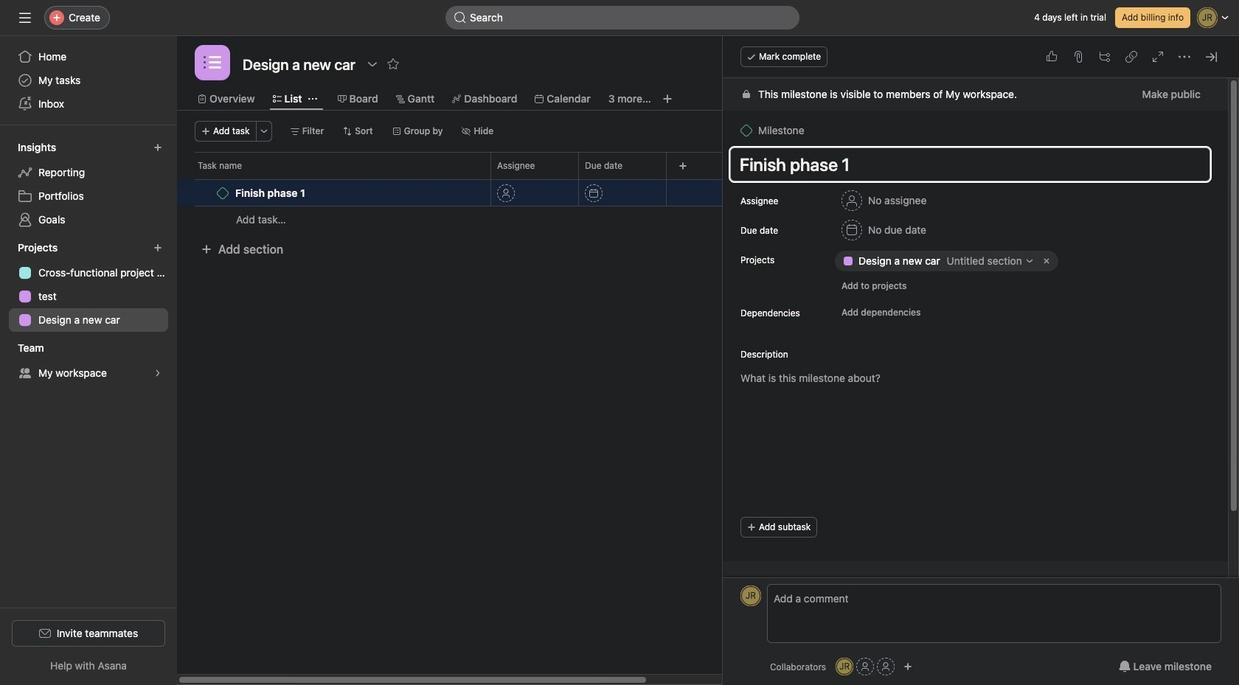 Task type: vqa. For each thing, say whether or not it's contained in the screenshot.
TOOLTIP
no



Task type: locate. For each thing, give the bounding box(es) containing it.
insights element
[[0, 134, 177, 235]]

jr image
[[840, 658, 850, 676]]

main content
[[723, 78, 1228, 651]]

Task Name text field
[[730, 148, 1211, 181]]

attachments: add a file to this task, finish phase 1 image
[[1073, 51, 1085, 63]]

close details image
[[1206, 51, 1217, 63]]

1 tab from the left
[[741, 576, 794, 600]]

show options image
[[367, 58, 378, 70]]

finish phase 1 dialog
[[723, 36, 1239, 685]]

2 tab from the left
[[811, 576, 862, 600]]

tab
[[741, 576, 794, 600], [811, 576, 862, 600]]

tab actions image
[[308, 94, 317, 103]]

add subtask image
[[1099, 51, 1111, 63]]

0 likes. click to like this task image
[[1046, 51, 1058, 63]]

row
[[177, 152, 809, 179], [195, 179, 791, 180], [177, 179, 809, 207], [177, 206, 809, 233]]

list box
[[446, 6, 800, 30]]

new insights image
[[153, 143, 162, 152]]

1 horizontal spatial tab
[[811, 576, 862, 600]]

projects element
[[0, 235, 177, 335]]

completed milestone image
[[217, 187, 229, 199]]

0 horizontal spatial tab
[[741, 576, 794, 600]]

teams element
[[0, 335, 177, 388]]

add or remove collaborators image
[[904, 663, 913, 671]]

None text field
[[239, 51, 359, 77]]

tab list
[[741, 576, 1211, 601]]

Completed milestone checkbox
[[217, 187, 229, 199]]

global element
[[0, 36, 177, 125]]



Task type: describe. For each thing, give the bounding box(es) containing it.
tab list inside 'main content'
[[741, 576, 1211, 601]]

more actions image
[[259, 127, 268, 136]]

main content inside finish phase 1 dialog
[[723, 78, 1228, 651]]

see details, my workspace image
[[153, 369, 162, 378]]

hide sidebar image
[[19, 12, 31, 24]]

remove image
[[1041, 255, 1053, 267]]

list image
[[204, 54, 221, 72]]

finish phase 1 cell
[[177, 179, 491, 207]]

add tab image
[[662, 93, 673, 105]]

Task name text field
[[232, 186, 310, 200]]

new project or portfolio image
[[153, 243, 162, 252]]

add field image
[[679, 162, 688, 170]]

add to starred image
[[387, 58, 399, 70]]

copy milestone link image
[[1126, 51, 1138, 63]]

header untitled section tree grid
[[177, 179, 809, 233]]

prominent image
[[454, 12, 466, 24]]

full screen image
[[1152, 51, 1164, 63]]

more actions for this task image
[[1179, 51, 1191, 63]]

jr image
[[746, 586, 756, 606]]



